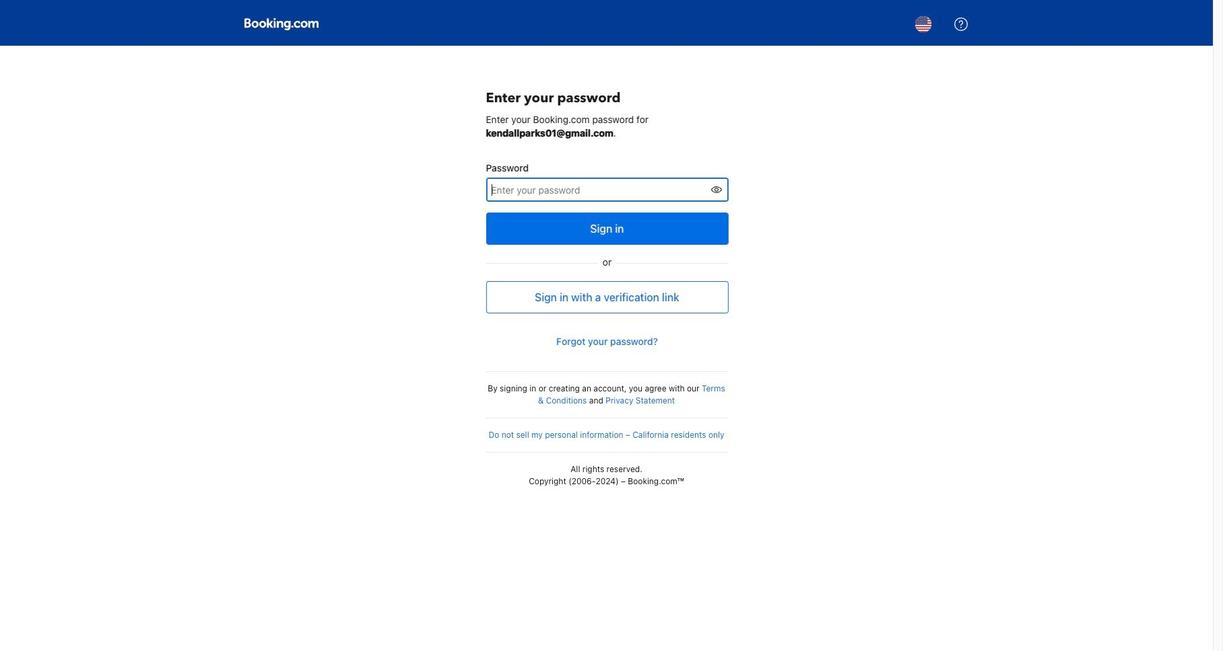 Task type: vqa. For each thing, say whether or not it's contained in the screenshot.
enter your password password field
yes



Task type: locate. For each thing, give the bounding box(es) containing it.
Enter your password password field
[[486, 178, 701, 202]]



